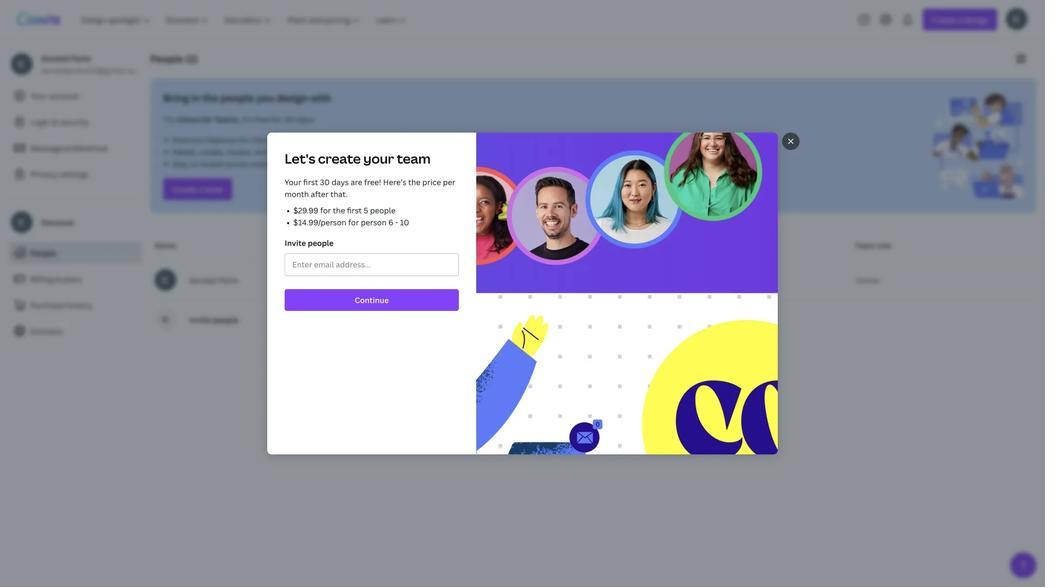 Task type: describe. For each thing, give the bounding box(es) containing it.
let's create your team
[[285, 150, 431, 168]]

privacy
[[30, 169, 58, 179]]

try
[[163, 114, 175, 124]]

& for billing
[[55, 274, 60, 284]]

people (1)
[[150, 52, 198, 65]]

your for your first 30 days are free! here's the price per month after that.
[[285, 177, 301, 188]]

login & security link
[[9, 111, 142, 133]]

2 horizontal spatial team
[[397, 150, 431, 168]]

one
[[335, 147, 349, 157]]

the right in
[[202, 91, 218, 105]]

the inside premium features for the whole team ideate, create, review, and publish – all from one platform stay on brand across everyone's designs
[[252, 135, 264, 145]]

$29.99 for the first 5 people $14.99/person for person 6 - 10
[[293, 205, 409, 228]]

your first 30 days are free! here's the price per month after that.
[[285, 177, 455, 199]]

the inside $29.99 for the first 5 people $14.99/person for person 6 - 10
[[333, 205, 345, 216]]

billing & plans link
[[9, 268, 142, 290]]

stay
[[172, 159, 188, 169]]

preferences
[[64, 143, 108, 153]]

people inside $29.99 for the first 5 people $14.99/person for person 6 - 10
[[370, 205, 396, 216]]

team
[[855, 240, 875, 251]]

create
[[172, 184, 197, 195]]

and
[[254, 147, 268, 157]]

days
[[332, 177, 349, 188]]

kendall parks kendallparks02@gmail.com
[[41, 53, 142, 75]]

6
[[388, 217, 393, 228]]

platform
[[351, 147, 383, 157]]

0 vertical spatial kendallparks02@gmail.com
[[41, 65, 142, 75]]

for left person
[[348, 217, 359, 228]]

in
[[191, 91, 200, 105]]

month
[[285, 189, 309, 199]]

you
[[256, 91, 274, 105]]

your
[[363, 150, 394, 168]]

across
[[225, 159, 249, 169]]

message preferences
[[30, 143, 108, 153]]

1 horizontal spatial kendallparks02@gmail.com
[[475, 275, 576, 285]]

let's
[[285, 150, 315, 168]]

create a team
[[172, 184, 224, 195]]

purchase history
[[30, 300, 92, 311]]

$29.99
[[293, 205, 318, 216]]

here's
[[383, 177, 406, 188]]

list containing premium features for the whole team
[[163, 134, 585, 170]]

-
[[395, 217, 398, 228]]

free
[[255, 114, 269, 124]]

team role
[[855, 240, 891, 251]]

designs
[[293, 159, 320, 169]]

login
[[30, 117, 50, 127]]

kendall parks button
[[155, 269, 467, 291]]

first inside the your first 30 days are free! here's the price per month after that.
[[303, 177, 318, 188]]

continue button
[[285, 290, 459, 311]]

days!
[[295, 114, 315, 124]]

0 horizontal spatial 30
[[284, 114, 294, 124]]

person
[[361, 217, 387, 228]]

0 horizontal spatial invite
[[189, 315, 211, 325]]

message
[[30, 143, 62, 153]]

privacy settings link
[[9, 163, 142, 185]]

people for people
[[30, 248, 56, 258]]

0 vertical spatial invite
[[285, 238, 306, 248]]

billing & plans
[[30, 274, 82, 284]]

whole
[[266, 135, 288, 145]]

premium
[[172, 135, 205, 145]]

try canva for teams , it's free for 30 days!
[[163, 114, 315, 124]]

first inside $29.99 for the first 5 people $14.99/person for person 6 - 10
[[347, 205, 362, 216]]

people for people (1)
[[150, 52, 183, 65]]

your account
[[30, 91, 79, 101]]

1 vertical spatial invite people
[[189, 315, 238, 325]]



Task type: vqa. For each thing, say whether or not it's contained in the screenshot.
right Pro
no



Task type: locate. For each thing, give the bounding box(es) containing it.
0 horizontal spatial first
[[303, 177, 318, 188]]

purchase history link
[[9, 294, 142, 316]]

your
[[30, 91, 47, 101], [285, 177, 301, 188]]

& right login at left top
[[52, 117, 57, 127]]

team up '–' at the top
[[290, 135, 308, 145]]

create
[[318, 150, 361, 168]]

create,
[[199, 147, 224, 157]]

0 vertical spatial people
[[150, 52, 183, 65]]

0 vertical spatial &
[[52, 117, 57, 127]]

on
[[190, 159, 200, 169]]

team inside create a team button
[[205, 184, 224, 195]]

billing
[[30, 274, 53, 284]]

free!
[[364, 177, 381, 188]]

people up billing
[[30, 248, 56, 258]]

for
[[202, 114, 212, 124], [271, 114, 282, 124], [239, 135, 250, 145], [320, 205, 331, 216], [348, 217, 359, 228]]

30
[[284, 114, 294, 124], [320, 177, 330, 188]]

1 horizontal spatial your
[[285, 177, 301, 188]]

1 horizontal spatial first
[[347, 205, 362, 216]]

invite people down the kendall parks
[[189, 315, 238, 325]]

0 horizontal spatial people
[[30, 248, 56, 258]]

kendall inside kendall parks kendallparks02@gmail.com
[[41, 53, 69, 63]]

parks for kendall parks
[[219, 275, 238, 285]]

0 horizontal spatial your
[[30, 91, 47, 101]]

parks inside kendall parks kendallparks02@gmail.com
[[71, 53, 91, 63]]

people down the kendall parks
[[213, 315, 238, 325]]

for right canva
[[202, 114, 212, 124]]

0 vertical spatial team
[[290, 135, 308, 145]]

design
[[276, 91, 308, 105]]

settings
[[59, 169, 89, 179]]

kendall up your account
[[41, 53, 69, 63]]

kendallparks02@gmail.com
[[41, 65, 142, 75], [475, 275, 576, 285]]

Email to invite text field
[[292, 255, 451, 275]]

list
[[163, 134, 585, 170], [285, 205, 459, 229]]

your for your account
[[30, 91, 47, 101]]

0 vertical spatial first
[[303, 177, 318, 188]]

with
[[310, 91, 331, 105]]

for up $14.99/person
[[320, 205, 331, 216]]

kendall up invite people button
[[189, 275, 217, 285]]

1 vertical spatial your
[[285, 177, 301, 188]]

2 vertical spatial team
[[205, 184, 224, 195]]

premium features for the whole team ideate, create, review, and publish – all from one platform stay on brand across everyone's designs
[[172, 135, 383, 169]]

team inside premium features for the whole team ideate, create, review, and publish – all from one platform stay on brand across everyone's designs
[[290, 135, 308, 145]]

& left the plans
[[55, 274, 60, 284]]

per
[[443, 177, 455, 188]]

1 vertical spatial first
[[347, 205, 362, 216]]

kendallparks02@gmail.com down email
[[475, 275, 576, 285]]

message preferences link
[[9, 137, 142, 159]]

invite people button
[[189, 315, 238, 325]]

30 up after
[[320, 177, 330, 188]]

from
[[315, 147, 333, 157]]

0 vertical spatial invite people
[[285, 238, 334, 248]]

1 vertical spatial invite
[[189, 315, 211, 325]]

privacy settings
[[30, 169, 89, 179]]

0 horizontal spatial kendall
[[41, 53, 69, 63]]

parks up 'your account' link
[[71, 53, 91, 63]]

purchase
[[30, 300, 64, 311]]

0 vertical spatial your
[[30, 91, 47, 101]]

0 horizontal spatial kendallparks02@gmail.com
[[41, 65, 142, 75]]

history
[[66, 300, 92, 311]]

people up ,
[[221, 91, 254, 105]]

1 vertical spatial parks
[[219, 275, 238, 285]]

features
[[207, 135, 237, 145]]

team up price
[[397, 150, 431, 168]]

the up and
[[252, 135, 264, 145]]

bring
[[163, 91, 189, 105]]

invite down the kendall parks
[[189, 315, 211, 325]]

brand
[[201, 159, 223, 169]]

kendall for kendall parks kendallparks02@gmail.com
[[41, 53, 69, 63]]

team right "a"
[[205, 184, 224, 195]]

everyone's
[[251, 159, 291, 169]]

0 vertical spatial parks
[[71, 53, 91, 63]]

–
[[299, 147, 303, 157]]

first
[[303, 177, 318, 188], [347, 205, 362, 216]]

publish
[[270, 147, 297, 157]]

1 vertical spatial list
[[285, 205, 459, 229]]

10
[[400, 217, 409, 228]]

account
[[49, 91, 79, 101]]

your inside the your first 30 days are free! here's the price per month after that.
[[285, 177, 301, 188]]

it's
[[242, 114, 253, 124]]

30 left the days!
[[284, 114, 294, 124]]

0 horizontal spatial parks
[[71, 53, 91, 63]]

list containing $29.99 for the first 5 people
[[285, 205, 459, 229]]

kendall inside kendall parks button
[[189, 275, 217, 285]]

kendall for kendall parks
[[189, 275, 217, 285]]

1 horizontal spatial kendall
[[189, 275, 217, 285]]

people down $14.99/person
[[308, 238, 334, 248]]

bring in the people you design with
[[163, 91, 331, 105]]

people link
[[9, 242, 142, 264]]

ideate,
[[172, 147, 197, 157]]

continue
[[355, 295, 389, 306]]

&
[[52, 117, 57, 127], [55, 274, 60, 284]]

for right free
[[271, 114, 282, 124]]

email
[[475, 240, 496, 251]]

1 horizontal spatial 30
[[320, 177, 330, 188]]

personal
[[41, 217, 74, 228]]

kendall
[[41, 53, 69, 63], [189, 275, 217, 285]]

1 vertical spatial &
[[55, 274, 60, 284]]

login & security
[[30, 117, 89, 127]]

a
[[198, 184, 203, 195]]

$14.99/person
[[293, 217, 346, 228]]

& for login
[[52, 117, 57, 127]]

are
[[351, 177, 362, 188]]

the inside the your first 30 days are free! here's the price per month after that.
[[408, 177, 420, 188]]

0 vertical spatial list
[[163, 134, 585, 170]]

kendall parks
[[189, 275, 238, 285]]

security
[[59, 117, 89, 127]]

the down that.
[[333, 205, 345, 216]]

name
[[155, 240, 176, 251]]

,
[[238, 114, 240, 124]]

0 vertical spatial 30
[[284, 114, 294, 124]]

that.
[[330, 189, 348, 199]]

5
[[364, 205, 368, 216]]

for up review,
[[239, 135, 250, 145]]

domains
[[30, 326, 63, 337]]

people up the 6
[[370, 205, 396, 216]]

first up after
[[303, 177, 318, 188]]

30 inside the your first 30 days are free! here's the price per month after that.
[[320, 177, 330, 188]]

people
[[150, 52, 183, 65], [30, 248, 56, 258]]

role
[[877, 240, 891, 251]]

top level navigation element
[[74, 9, 416, 30]]

for inside premium features for the whole team ideate, create, review, and publish – all from one platform stay on brand across everyone's designs
[[239, 135, 250, 145]]

people
[[221, 91, 254, 105], [370, 205, 396, 216], [308, 238, 334, 248], [213, 315, 238, 325]]

invite
[[285, 238, 306, 248], [189, 315, 211, 325]]

team
[[290, 135, 308, 145], [397, 150, 431, 168], [205, 184, 224, 195]]

1 horizontal spatial invite people
[[285, 238, 334, 248]]

parks for kendall parks kendallparks02@gmail.com
[[71, 53, 91, 63]]

people left the (1)
[[150, 52, 183, 65]]

all
[[305, 147, 314, 157]]

invite people down $14.99/person
[[285, 238, 334, 248]]

your up 'month' at the left of the page
[[285, 177, 301, 188]]

1 vertical spatial people
[[30, 248, 56, 258]]

0 horizontal spatial invite people
[[189, 315, 238, 325]]

canva
[[177, 114, 200, 124]]

price
[[422, 177, 441, 188]]

invite down $14.99/person
[[285, 238, 306, 248]]

1 vertical spatial team
[[397, 150, 431, 168]]

0 vertical spatial kendall
[[41, 53, 69, 63]]

parks inside button
[[219, 275, 238, 285]]

1 vertical spatial kendall
[[189, 275, 217, 285]]

kendallparks02@gmail.com up 'your account' link
[[41, 65, 142, 75]]

people inside people link
[[30, 248, 56, 258]]

1 vertical spatial kendallparks02@gmail.com
[[475, 275, 576, 285]]

parks
[[71, 53, 91, 63], [219, 275, 238, 285]]

your account link
[[9, 85, 142, 107]]

1 horizontal spatial parks
[[219, 275, 238, 285]]

the left price
[[408, 177, 420, 188]]

the
[[202, 91, 218, 105], [252, 135, 264, 145], [408, 177, 420, 188], [333, 205, 345, 216]]

1 vertical spatial 30
[[320, 177, 330, 188]]

review,
[[226, 147, 252, 157]]

domains link
[[9, 321, 142, 342]]

1 horizontal spatial team
[[290, 135, 308, 145]]

first left 5
[[347, 205, 362, 216]]

your left account
[[30, 91, 47, 101]]

teams
[[214, 114, 238, 124]]

1 horizontal spatial invite
[[285, 238, 306, 248]]

1 horizontal spatial people
[[150, 52, 183, 65]]

parks up invite people button
[[219, 275, 238, 285]]

create a team button
[[163, 179, 232, 200]]

(1)
[[186, 52, 198, 65]]

plans
[[62, 274, 82, 284]]

after
[[311, 189, 329, 199]]

0 horizontal spatial team
[[205, 184, 224, 195]]



